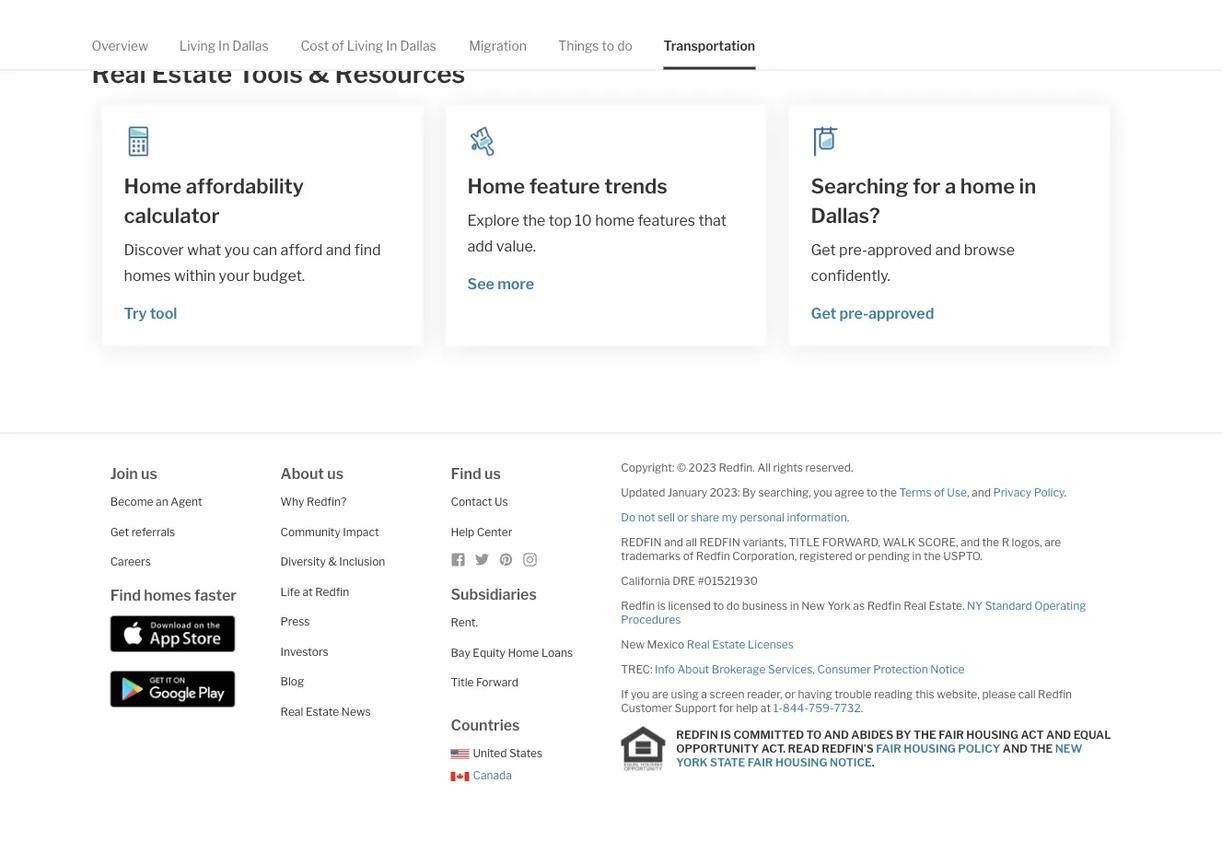 Task type: locate. For each thing, give the bounding box(es) containing it.
find for find us
[[451, 465, 482, 483]]

the left the top on the top left of the page
[[523, 212, 546, 230]]

0 vertical spatial do
[[618, 38, 633, 53]]

dallas?
[[811, 203, 881, 228]]

1 horizontal spatial and
[[1003, 742, 1028, 755]]

read
[[788, 742, 820, 755]]

for inside searching for a home in dallas?
[[913, 173, 941, 198]]

redfin up trademarks
[[621, 536, 662, 549]]

and inside get pre-approved and browse confidently.
[[936, 241, 961, 259]]

cost
[[301, 38, 329, 53]]

an
[[156, 495, 168, 509]]

estate up info about brokerage services link
[[713, 638, 746, 652]]

fair up "fair housing policy" link
[[939, 728, 965, 742]]

redfin inside "if you are using a screen reader, or having trouble reading this website, please call redfin customer support for help at"
[[1039, 688, 1073, 701]]

and up uspto.
[[961, 536, 980, 549]]

redfin inside redfin is committed to and abides by the fair housing act and equal opportunity act. read redfin's
[[677, 728, 719, 742]]

about us
[[281, 465, 344, 483]]

and left the all
[[665, 536, 684, 549]]

having
[[798, 688, 833, 701]]

contact us
[[451, 495, 508, 509]]

home up "explore"
[[468, 173, 525, 198]]

in inside searching for a home in dallas?
[[1020, 173, 1037, 198]]

services
[[769, 663, 813, 677]]

for
[[913, 173, 941, 198], [719, 702, 734, 715]]

0 horizontal spatial fair
[[748, 756, 774, 769]]

0 vertical spatial the
[[914, 728, 937, 742]]

policy
[[959, 742, 1001, 755]]

trouble
[[835, 688, 872, 701]]

new up the trec:
[[621, 638, 645, 652]]

home right "10"
[[596, 212, 635, 230]]

become an agent
[[110, 495, 203, 509]]

0 horizontal spatial new
[[621, 638, 645, 652]]

1 horizontal spatial at
[[761, 702, 771, 715]]

home affordability calculator
[[124, 173, 304, 228]]

equal
[[1074, 728, 1112, 742]]

1 vertical spatial get
[[811, 305, 837, 323]]

and up new
[[1047, 728, 1072, 742]]

homes inside 'discover what you can afford and find homes within your budget.'
[[124, 267, 171, 285]]

redfin is licensed to do business in new york as redfin real estate.
[[621, 600, 968, 613]]

value.
[[497, 237, 536, 255]]

at right the life at bottom left
[[303, 585, 313, 599]]

2 horizontal spatial to
[[867, 486, 878, 500]]

get inside get pre-approved and browse confidently.
[[811, 241, 836, 259]]

a inside "if you are using a screen reader, or having trouble reading this website, please call redfin customer support for help at"
[[702, 688, 708, 701]]

0 vertical spatial housing
[[967, 728, 1019, 742]]

0 horizontal spatial home
[[596, 212, 635, 230]]

0 horizontal spatial or
[[678, 511, 689, 524]]

1 pre- from the top
[[840, 241, 868, 259]]

0 horizontal spatial estate
[[152, 58, 232, 89]]

2 vertical spatial you
[[631, 688, 650, 701]]

or down forward,
[[855, 550, 866, 563]]

about up using
[[678, 663, 710, 677]]

california
[[621, 575, 671, 588]]

2 vertical spatial get
[[110, 525, 129, 539]]

title
[[789, 536, 820, 549]]

0 horizontal spatial in
[[218, 38, 230, 53]]

1 vertical spatial find
[[110, 586, 141, 604]]

redfin down the all
[[697, 550, 731, 563]]

1 vertical spatial for
[[719, 702, 734, 715]]

homes up download the redfin app on the apple app store image
[[144, 586, 191, 604]]

1 us from the left
[[141, 465, 157, 483]]

redfin right call
[[1039, 688, 1073, 701]]

1 vertical spatial pre-
[[840, 305, 869, 323]]

0 horizontal spatial for
[[719, 702, 734, 715]]

0 horizontal spatial a
[[702, 688, 708, 701]]

in up real estate tools & resources
[[218, 38, 230, 53]]

living up resources
[[347, 38, 384, 53]]

real
[[92, 58, 146, 89], [904, 600, 927, 613], [687, 638, 710, 652], [281, 705, 303, 718]]

0 vertical spatial a
[[945, 173, 957, 198]]

of down the all
[[683, 550, 694, 563]]

york
[[828, 600, 851, 613]]

us for about us
[[327, 465, 344, 483]]

real down overview
[[92, 58, 146, 89]]

1 horizontal spatial the
[[1031, 742, 1053, 755]]

1 horizontal spatial to
[[714, 600, 725, 613]]

us up 'us'
[[485, 465, 501, 483]]

0 horizontal spatial find
[[110, 586, 141, 604]]

procedures
[[621, 613, 681, 627]]

redfin up opportunity
[[677, 728, 719, 742]]

1 vertical spatial you
[[814, 486, 833, 500]]

1 vertical spatial the
[[1031, 742, 1053, 755]]

2 horizontal spatial and
[[1047, 728, 1072, 742]]

canada
[[473, 769, 512, 783]]

7732
[[834, 702, 861, 715]]

2 horizontal spatial housing
[[967, 728, 1019, 742]]

2 pre- from the top
[[840, 305, 869, 323]]

homes down discover
[[124, 267, 171, 285]]

0 vertical spatial ,
[[968, 486, 970, 500]]

home inside "home affordability calculator"
[[124, 173, 182, 198]]

0 horizontal spatial you
[[225, 241, 250, 259]]

or inside "if you are using a screen reader, or having trouble reading this website, please call redfin customer support for help at"
[[785, 688, 796, 701]]

for down screen
[[719, 702, 734, 715]]

0 vertical spatial for
[[913, 173, 941, 198]]

updated january 2023: by searching, you agree to the terms of use , and privacy policy .
[[621, 486, 1067, 500]]

1 in from the left
[[218, 38, 230, 53]]

a up get pre-approved and browse confidently.
[[945, 173, 957, 198]]

real estate news
[[281, 705, 371, 718]]

1 horizontal spatial you
[[631, 688, 650, 701]]

1 vertical spatial home
[[596, 212, 635, 230]]

real left estate.
[[904, 600, 927, 613]]

you up information
[[814, 486, 833, 500]]

or right sell
[[678, 511, 689, 524]]

home feature trends link
[[468, 171, 745, 201]]

redfin?
[[307, 495, 347, 509]]

or up 844-
[[785, 688, 796, 701]]

the inside redfin is committed to and abides by the fair housing act and equal opportunity act. read redfin's
[[914, 728, 937, 742]]

in inside redfin and all redfin variants, title forward, walk score, and the r logos, are trademarks of redfin corporation, registered or pending in the uspto.
[[913, 550, 922, 563]]

1 vertical spatial of
[[935, 486, 945, 500]]

of right cost
[[332, 38, 344, 53]]

0 horizontal spatial are
[[652, 688, 669, 701]]

approved for get pre-approved and browse confidently.
[[868, 241, 933, 259]]

are right the logos, in the right of the page
[[1045, 536, 1062, 549]]

home up calculator
[[124, 173, 182, 198]]

1 horizontal spatial for
[[913, 173, 941, 198]]

about up why
[[281, 465, 324, 483]]

0 vertical spatial you
[[225, 241, 250, 259]]

get up confidently.
[[811, 241, 836, 259]]

diversity & inclusion button
[[281, 555, 386, 569]]

0 vertical spatial get
[[811, 241, 836, 259]]

notice
[[830, 756, 872, 769]]

housing up policy
[[967, 728, 1019, 742]]

get for get pre-approved
[[811, 305, 837, 323]]

0 vertical spatial &
[[309, 58, 330, 89]]

browse
[[965, 241, 1016, 259]]

& right the diversity
[[328, 555, 337, 569]]

1 horizontal spatial housing
[[904, 742, 956, 755]]

housing down by
[[904, 742, 956, 755]]

2 vertical spatial fair
[[748, 756, 774, 769]]

in inside cost of living in dallas link
[[386, 38, 398, 53]]

1 horizontal spatial find
[[451, 465, 482, 483]]

pending
[[869, 550, 911, 563]]

home for home feature trends
[[468, 173, 525, 198]]

get for get referrals
[[110, 525, 129, 539]]

approved down get pre-approved and browse confidently.
[[869, 305, 935, 323]]

or inside redfin and all redfin variants, title forward, walk score, and the r logos, are trademarks of redfin corporation, registered or pending in the uspto.
[[855, 550, 866, 563]]

0 vertical spatial approved
[[868, 241, 933, 259]]

1 vertical spatial homes
[[144, 586, 191, 604]]

©
[[677, 461, 686, 475]]

0 vertical spatial or
[[678, 511, 689, 524]]

0 horizontal spatial in
[[790, 600, 800, 613]]

a up support
[[702, 688, 708, 701]]

0 vertical spatial homes
[[124, 267, 171, 285]]

center
[[477, 525, 513, 539]]

and
[[825, 728, 850, 742], [1047, 728, 1072, 742], [1003, 742, 1028, 755]]

community
[[281, 525, 341, 539]]

the up "fair housing policy" link
[[914, 728, 937, 742]]

get pre-approved and browse confidently.
[[811, 241, 1016, 285]]

see
[[468, 275, 495, 293]]

in up resources
[[386, 38, 398, 53]]

and down act
[[1003, 742, 1028, 755]]

1 vertical spatial do
[[727, 600, 740, 613]]

2 living from the left
[[347, 38, 384, 53]]

approved down searching for a home in dallas?
[[868, 241, 933, 259]]

estate left news
[[306, 705, 339, 718]]

things to do
[[559, 38, 633, 53]]

0 horizontal spatial housing
[[776, 756, 828, 769]]

abides
[[852, 728, 894, 742]]

& down cost
[[309, 58, 330, 89]]

real down the blog
[[281, 705, 303, 718]]

get down confidently.
[[811, 305, 837, 323]]

in
[[218, 38, 230, 53], [386, 38, 398, 53]]

to down #01521930
[[714, 600, 725, 613]]

copyright:
[[621, 461, 675, 475]]

#01521930
[[698, 575, 758, 588]]

bay equity home loans
[[451, 646, 573, 660]]

is
[[721, 728, 732, 742]]

0 horizontal spatial dallas
[[233, 38, 269, 53]]

1-
[[774, 702, 783, 715]]

2 vertical spatial or
[[785, 688, 796, 701]]

the
[[914, 728, 937, 742], [1031, 742, 1053, 755]]

0 vertical spatial fair
[[939, 728, 965, 742]]

1 horizontal spatial in
[[913, 550, 922, 563]]

life
[[281, 585, 300, 599]]

0 vertical spatial are
[[1045, 536, 1062, 549]]

1 horizontal spatial new
[[802, 600, 826, 613]]

3 us from the left
[[485, 465, 501, 483]]

do down #01521930
[[727, 600, 740, 613]]

pre- inside get pre-approved and browse confidently.
[[840, 241, 868, 259]]

housing down read
[[776, 756, 828, 769]]

home inside searching for a home in dallas?
[[961, 173, 1016, 198]]

your
[[219, 267, 250, 285]]

0 vertical spatial find
[[451, 465, 482, 483]]

2 horizontal spatial or
[[855, 550, 866, 563]]

0 horizontal spatial ,
[[813, 663, 815, 677]]

1 horizontal spatial a
[[945, 173, 957, 198]]

find down careers button
[[110, 586, 141, 604]]

of left use
[[935, 486, 945, 500]]

searching for a home in dallas?
[[811, 173, 1037, 228]]

diversity
[[281, 555, 326, 569]]

1-844-759-7732 link
[[774, 702, 861, 715]]

2 in from the left
[[386, 38, 398, 53]]

find up contact
[[451, 465, 482, 483]]

this
[[916, 688, 935, 701]]

investors button
[[281, 645, 329, 659]]

try
[[124, 305, 147, 323]]

are up customer on the right
[[652, 688, 669, 701]]

the down score,
[[924, 550, 942, 563]]

support
[[675, 702, 717, 715]]

fair down by
[[877, 742, 902, 755]]

1 dallas from the left
[[233, 38, 269, 53]]

you up customer on the right
[[631, 688, 650, 701]]

download the redfin app from the google play store image
[[110, 671, 236, 708]]

do
[[621, 511, 636, 524]]

0 vertical spatial pre-
[[840, 241, 868, 259]]

, up having
[[813, 663, 815, 677]]

fair inside new york state fair housing notice
[[748, 756, 774, 769]]

forward
[[477, 676, 519, 689]]

countries
[[451, 716, 520, 734]]

us flag image
[[451, 750, 469, 759]]

1 vertical spatial ,
[[813, 663, 815, 677]]

and right use
[[972, 486, 991, 500]]

2 vertical spatial to
[[714, 600, 725, 613]]

to right things
[[602, 38, 615, 53]]

searching for a home in dallas? link
[[811, 171, 1089, 230]]

more
[[498, 275, 535, 293]]

1 horizontal spatial us
[[327, 465, 344, 483]]

in
[[1020, 173, 1037, 198], [913, 550, 922, 563], [790, 600, 800, 613]]

2 horizontal spatial fair
[[939, 728, 965, 742]]

.
[[1065, 486, 1067, 500], [848, 511, 850, 524], [861, 702, 864, 715], [872, 756, 875, 769]]

,
[[968, 486, 970, 500], [813, 663, 815, 677]]

0 vertical spatial estate
[[152, 58, 232, 89]]

0 horizontal spatial the
[[914, 728, 937, 742]]

. down trouble
[[861, 702, 864, 715]]

1 vertical spatial estate
[[713, 638, 746, 652]]

2 horizontal spatial in
[[1020, 173, 1037, 198]]

and left find
[[326, 241, 351, 259]]

1 horizontal spatial home
[[961, 173, 1016, 198]]

redfin twitter image
[[475, 553, 490, 567]]

pre- up confidently.
[[840, 241, 868, 259]]

home left loans
[[508, 646, 539, 660]]

redfin down my
[[700, 536, 741, 549]]

1 vertical spatial fair
[[877, 742, 902, 755]]

home up "browse" at the top of page
[[961, 173, 1016, 198]]

things to do link
[[559, 22, 633, 69]]

the inside 'explore the top 10 home features that add value.'
[[523, 212, 546, 230]]

the down act
[[1031, 742, 1053, 755]]

are inside redfin and all redfin variants, title forward, walk score, and the r logos, are trademarks of redfin corporation, registered or pending in the uspto.
[[1045, 536, 1062, 549]]

1 horizontal spatial or
[[785, 688, 796, 701]]

terms of use link
[[900, 486, 968, 500]]

home inside 'explore the top 10 home features that add value.'
[[596, 212, 635, 230]]

estate
[[152, 58, 232, 89], [713, 638, 746, 652], [306, 705, 339, 718]]

canadian flag image
[[451, 772, 469, 781]]

us up redfin?
[[327, 465, 344, 483]]

us right join
[[141, 465, 157, 483]]

help center
[[451, 525, 513, 539]]

1 vertical spatial housing
[[904, 742, 956, 755]]

feature
[[530, 173, 601, 198]]

1 vertical spatial approved
[[869, 305, 935, 323]]

get up careers
[[110, 525, 129, 539]]

, left privacy
[[968, 486, 970, 500]]

2 vertical spatial estate
[[306, 705, 339, 718]]

1 vertical spatial are
[[652, 688, 669, 701]]

to right agree
[[867, 486, 878, 500]]

and up redfin's
[[825, 728, 850, 742]]

at left 1- on the right bottom of the page
[[761, 702, 771, 715]]

and inside 'discover what you can afford and find homes within your budget.'
[[326, 241, 351, 259]]

in inside living in dallas link
[[218, 38, 230, 53]]

fair down act.
[[748, 756, 774, 769]]

1 horizontal spatial estate
[[306, 705, 339, 718]]

1 vertical spatial about
[[678, 663, 710, 677]]

1 horizontal spatial in
[[386, 38, 398, 53]]

living right overview
[[179, 38, 216, 53]]

for right searching on the right top of the page
[[913, 173, 941, 198]]

approved inside get pre-approved and browse confidently.
[[868, 241, 933, 259]]

2023:
[[710, 486, 740, 500]]

you up your
[[225, 241, 250, 259]]

0 horizontal spatial to
[[602, 38, 615, 53]]

pre- down confidently.
[[840, 305, 869, 323]]

a inside searching for a home in dallas?
[[945, 173, 957, 198]]

privacy policy link
[[994, 486, 1065, 500]]

community impact
[[281, 525, 379, 539]]

0 vertical spatial in
[[1020, 173, 1037, 198]]

website,
[[937, 688, 980, 701]]

and left "browse" at the top of page
[[936, 241, 961, 259]]

dallas up tools
[[233, 38, 269, 53]]

pre- for get pre-approved and browse confidently.
[[840, 241, 868, 259]]

help center button
[[451, 525, 513, 539]]

can
[[253, 241, 278, 259]]

0 horizontal spatial living
[[179, 38, 216, 53]]

2 us from the left
[[327, 465, 344, 483]]

redfin for is
[[677, 728, 719, 742]]

1 vertical spatial new
[[621, 638, 645, 652]]

home for home affordability calculator
[[124, 173, 182, 198]]

2 vertical spatial of
[[683, 550, 694, 563]]

do right things
[[618, 38, 633, 53]]

housing
[[967, 728, 1019, 742], [904, 742, 956, 755], [776, 756, 828, 769]]

united states
[[473, 747, 543, 760]]

1 vertical spatial at
[[761, 702, 771, 715]]

fair inside redfin is committed to and abides by the fair housing act and equal opportunity act. read redfin's
[[939, 728, 965, 742]]

new left york
[[802, 600, 826, 613]]

trends
[[605, 173, 668, 198]]

estate down living in dallas
[[152, 58, 232, 89]]

dallas up resources
[[400, 38, 437, 53]]

0 vertical spatial about
[[281, 465, 324, 483]]

2 horizontal spatial us
[[485, 465, 501, 483]]



Task type: describe. For each thing, give the bounding box(es) containing it.
updated
[[621, 486, 666, 500]]

1 horizontal spatial do
[[727, 600, 740, 613]]

0 horizontal spatial and
[[825, 728, 850, 742]]

contact
[[451, 495, 493, 509]]

careers
[[110, 555, 151, 569]]

of inside redfin and all redfin variants, title forward, walk score, and the r logos, are trademarks of redfin corporation, registered or pending in the uspto.
[[683, 550, 694, 563]]

real estate licenses link
[[687, 638, 794, 652]]

for inside "if you are using a screen reader, or having trouble reading this website, please call redfin customer support for help at"
[[719, 702, 734, 715]]

help
[[737, 702, 759, 715]]

licenses
[[748, 638, 794, 652]]

faster
[[194, 586, 237, 604]]

redfin's
[[822, 742, 874, 755]]

searching,
[[759, 486, 812, 500]]

1-844-759-7732 .
[[774, 702, 864, 715]]

0 horizontal spatial about
[[281, 465, 324, 483]]

get for get pre-approved and browse confidently.
[[811, 241, 836, 259]]

if
[[621, 688, 629, 701]]

1 horizontal spatial about
[[678, 663, 710, 677]]

community impact button
[[281, 525, 379, 539]]

features
[[638, 212, 696, 230]]

budget.
[[253, 267, 305, 285]]

redfin and all redfin variants, title forward, walk score, and the r logos, are trademarks of redfin corporation, registered or pending in the uspto.
[[621, 536, 1062, 563]]

estate for news
[[306, 705, 339, 718]]

fair housing policy link
[[877, 742, 1001, 755]]

equal housing opportunity image
[[621, 727, 666, 771]]

variants,
[[743, 536, 787, 549]]

approved for get pre-approved
[[869, 305, 935, 323]]

why redfin? button
[[281, 495, 347, 509]]

housing inside new york state fair housing notice
[[776, 756, 828, 769]]

find for find homes faster
[[110, 586, 141, 604]]

by
[[896, 728, 912, 742]]

careers button
[[110, 555, 151, 569]]

download the redfin app on the apple app store image
[[110, 616, 236, 653]]

california dre #01521930
[[621, 575, 758, 588]]

get referrals
[[110, 525, 175, 539]]

that
[[699, 212, 727, 230]]

759-
[[809, 702, 834, 715]]

the left terms
[[880, 486, 898, 500]]

2 horizontal spatial you
[[814, 486, 833, 500]]

confidently.
[[811, 267, 891, 285]]

add
[[468, 237, 493, 255]]

new york state fair housing notice
[[677, 742, 1083, 769]]

you inside 'discover what you can afford and find homes within your budget.'
[[225, 241, 250, 259]]

0 vertical spatial new
[[802, 600, 826, 613]]

trademarks
[[621, 550, 681, 563]]

get referrals button
[[110, 525, 175, 539]]

york
[[677, 756, 708, 769]]

overview
[[92, 38, 149, 53]]

redfin right as
[[868, 600, 902, 613]]

january
[[668, 486, 708, 500]]

us for join us
[[141, 465, 157, 483]]

consumer
[[818, 663, 871, 677]]

become an agent button
[[110, 495, 203, 509]]

1 living from the left
[[179, 38, 216, 53]]

licensed
[[669, 600, 711, 613]]

united
[[473, 747, 507, 760]]

estate for tools
[[152, 58, 232, 89]]

redfin instagram image
[[523, 553, 538, 567]]

migration link
[[469, 22, 527, 69]]

privacy
[[994, 486, 1032, 500]]

0 horizontal spatial of
[[332, 38, 344, 53]]

. down agree
[[848, 511, 850, 524]]

at inside "if you are using a screen reader, or having trouble reading this website, please call redfin customer support for help at"
[[761, 702, 771, 715]]

844-
[[783, 702, 809, 715]]

policy
[[1035, 486, 1065, 500]]

state
[[711, 756, 746, 769]]

info
[[655, 663, 675, 677]]

walk
[[883, 536, 916, 549]]

rent.
[[451, 616, 478, 630]]

tool
[[150, 305, 177, 323]]

0 vertical spatial at
[[303, 585, 313, 599]]

subsidiaries
[[451, 586, 537, 604]]

equity
[[473, 646, 506, 660]]

opportunity
[[677, 742, 760, 755]]

help
[[451, 525, 475, 539]]

the left r
[[983, 536, 1000, 549]]

brokerage
[[712, 663, 766, 677]]

us
[[495, 495, 508, 509]]

0 horizontal spatial do
[[618, 38, 633, 53]]

inclusion
[[339, 555, 386, 569]]

please
[[983, 688, 1017, 701]]

real right mexico
[[687, 638, 710, 652]]

bay equity home loans button
[[451, 646, 573, 660]]

referrals
[[131, 525, 175, 539]]

screen
[[710, 688, 745, 701]]

are inside "if you are using a screen reader, or having trouble reading this website, please call redfin customer support for help at"
[[652, 688, 669, 701]]

all
[[686, 536, 698, 549]]

redfin facebook image
[[451, 553, 466, 567]]

if you are using a screen reader, or having trouble reading this website, please call redfin customer support for help at
[[621, 688, 1073, 715]]

affordability
[[186, 173, 304, 198]]

ny standard operating procedures
[[621, 600, 1087, 627]]

1 vertical spatial to
[[867, 486, 878, 500]]

you inside "if you are using a screen reader, or having trouble reading this website, please call redfin customer support for help at"
[[631, 688, 650, 701]]

. right privacy
[[1065, 486, 1067, 500]]

discover
[[124, 241, 184, 259]]

trec: info about brokerage services , consumer protection notice
[[621, 663, 965, 677]]

2 dallas from the left
[[400, 38, 437, 53]]

overview link
[[92, 22, 149, 69]]

afford
[[281, 241, 323, 259]]

contact us button
[[451, 495, 508, 509]]

top
[[549, 212, 572, 230]]

estate.
[[929, 600, 965, 613]]

ny standard operating procedures link
[[621, 600, 1087, 627]]

bay
[[451, 646, 471, 660]]

redfin pinterest image
[[499, 553, 514, 567]]

redfin inside redfin and all redfin variants, title forward, walk score, and the r logos, are trademarks of redfin corporation, registered or pending in the uspto.
[[697, 550, 731, 563]]

1 vertical spatial &
[[328, 555, 337, 569]]

get pre-approved
[[811, 305, 935, 323]]

find homes faster
[[110, 586, 237, 604]]

trec:
[[621, 663, 653, 677]]

redfin up procedures
[[621, 600, 655, 613]]

join
[[110, 465, 138, 483]]

0 vertical spatial to
[[602, 38, 615, 53]]

blog button
[[281, 675, 304, 689]]

title forward button
[[451, 676, 519, 689]]

. down abides
[[872, 756, 875, 769]]

calculator
[[124, 203, 220, 228]]

reading
[[875, 688, 914, 701]]

as
[[854, 600, 865, 613]]

redfin for and
[[621, 536, 662, 549]]

redfin down diversity & inclusion
[[315, 585, 349, 599]]

new mexico real estate licenses
[[621, 638, 794, 652]]

2 vertical spatial in
[[790, 600, 800, 613]]

pre- for get pre-approved
[[840, 305, 869, 323]]

blog
[[281, 675, 304, 689]]

call
[[1019, 688, 1036, 701]]

join us
[[110, 465, 157, 483]]

1 horizontal spatial fair
[[877, 742, 902, 755]]

us for find us
[[485, 465, 501, 483]]

investors
[[281, 645, 329, 659]]

searching
[[811, 173, 909, 198]]

become
[[110, 495, 153, 509]]

1 horizontal spatial ,
[[968, 486, 970, 500]]

find
[[355, 241, 381, 259]]

housing inside redfin is committed to and abides by the fair housing act and equal opportunity act. read redfin's
[[967, 728, 1019, 742]]



Task type: vqa. For each thing, say whether or not it's contained in the screenshot.


